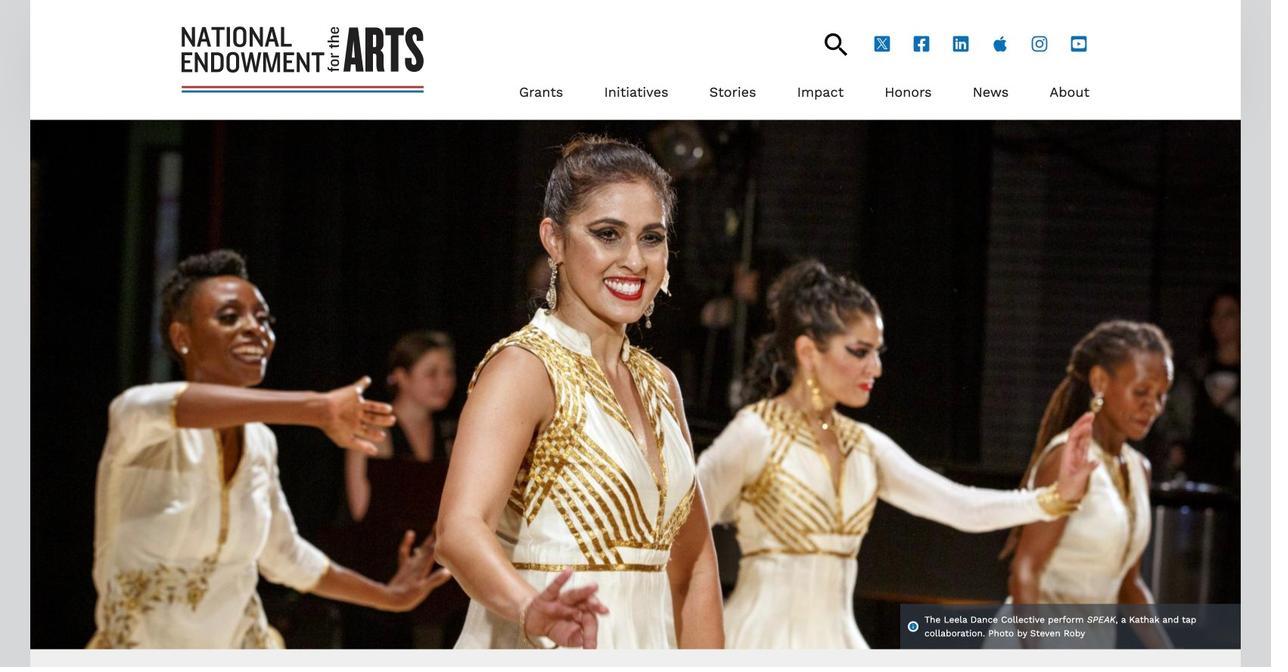 Task type: describe. For each thing, give the bounding box(es) containing it.
4 menu item from the left
[[798, 80, 844, 105]]

2 menu item from the left
[[605, 80, 669, 105]]

3 menu item from the left
[[710, 80, 757, 105]]

5 menu item from the left
[[885, 80, 932, 105]]

1 menu item from the left
[[519, 80, 564, 105]]



Task type: locate. For each thing, give the bounding box(es) containing it.
6 menu item from the left
[[973, 80, 1009, 105]]

7 menu item from the left
[[1050, 80, 1090, 105]]

four women dressed in white dancing kathak style on stage. image
[[30, 120, 1242, 650]]

national endowment for the arts logo image
[[182, 27, 424, 93]]

menu item
[[519, 80, 564, 105], [605, 80, 669, 105], [710, 80, 757, 105], [798, 80, 844, 105], [885, 80, 932, 105], [973, 80, 1009, 105], [1050, 80, 1090, 105]]

menu bar
[[519, 56, 1090, 105]]



Task type: vqa. For each thing, say whether or not it's contained in the screenshot.
Actors stretched across the stage image
no



